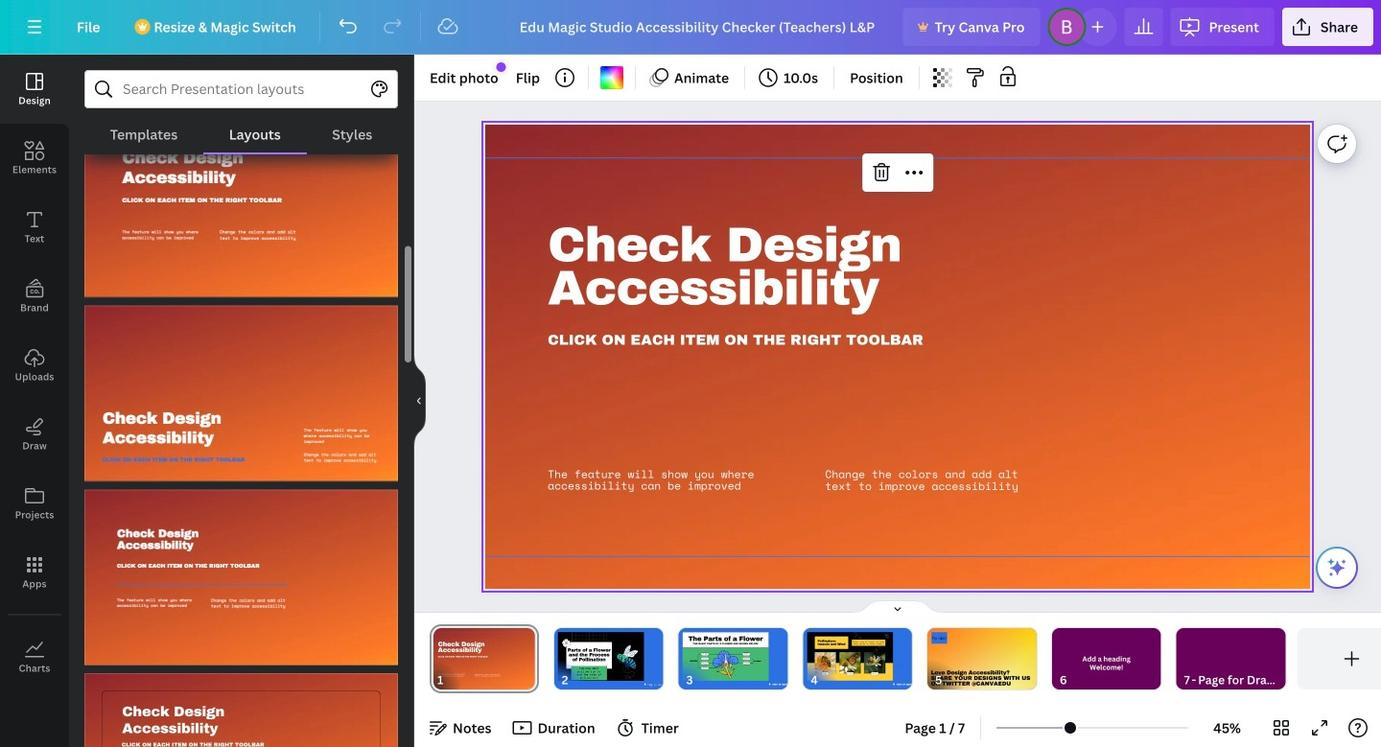 Task type: vqa. For each thing, say whether or not it's contained in the screenshot.
Design title text field
yes



Task type: describe. For each thing, give the bounding box(es) containing it.
Design title text field
[[504, 8, 895, 46]]

Page title text field
[[452, 670, 459, 690]]

side panel tab list
[[0, 55, 69, 691]]

no colour image
[[600, 66, 623, 89]]



Task type: locate. For each thing, give the bounding box(es) containing it.
main menu bar
[[0, 0, 1381, 55]]

hide image
[[413, 355, 426, 447]]

hide pages image
[[852, 599, 944, 615]]

canva assistant image
[[1325, 556, 1348, 579]]

page 1 image
[[430, 628, 539, 690]]

Search Presentation layouts search field
[[123, 71, 360, 107]]



